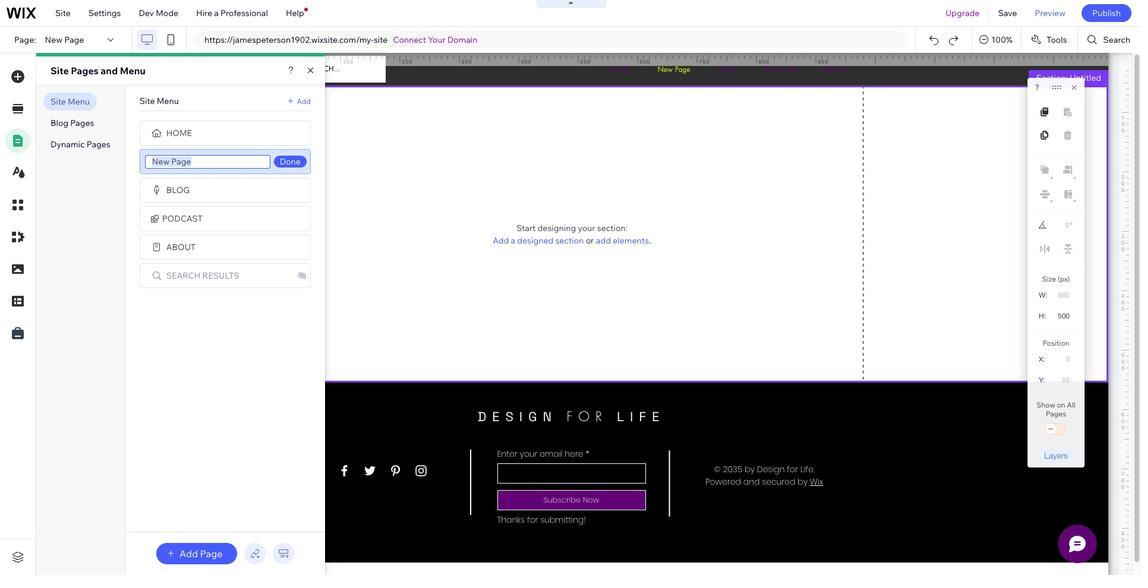 Task type: vqa. For each thing, say whether or not it's contained in the screenshot.
MENU
yes



Task type: locate. For each thing, give the bounding box(es) containing it.
100
[[343, 58, 354, 65]]

? button
[[1036, 83, 1040, 92]]

(px)
[[1058, 275, 1071, 284]]

site menu
[[140, 96, 179, 106], [51, 96, 90, 107]]

add for add
[[297, 97, 311, 106]]

pages up dynamic pages
[[70, 118, 94, 128]]

1 vertical spatial a
[[511, 235, 516, 246]]

1 horizontal spatial page
[[200, 548, 223, 560]]

menu
[[120, 65, 146, 77], [157, 96, 179, 106], [68, 96, 90, 107]]

1 horizontal spatial a
[[511, 235, 516, 246]]

start
[[517, 223, 536, 233]]

a left "designed"
[[511, 235, 516, 246]]

designed
[[518, 235, 554, 246]]

1 horizontal spatial menu
[[120, 65, 146, 77]]

a inside start designing your section: add a designed section or add elements .
[[511, 235, 516, 246]]

None text field
[[1054, 218, 1070, 233], [1052, 287, 1075, 303], [1053, 308, 1075, 324], [1052, 372, 1075, 388], [1054, 218, 1070, 233], [1052, 287, 1075, 303], [1053, 308, 1075, 324], [1052, 372, 1075, 388]]

2 horizontal spatial add
[[493, 235, 509, 246]]

add
[[297, 97, 311, 106], [493, 235, 509, 246], [180, 548, 198, 560]]

switch
[[1045, 422, 1069, 438]]

done
[[280, 156, 301, 167]]

page inside button
[[200, 548, 223, 560]]

upgrade
[[946, 8, 980, 18]]

publish button
[[1082, 4, 1132, 22]]

pages inside show on all pages
[[1047, 410, 1067, 419]]

site up new page
[[55, 8, 71, 18]]

0 vertical spatial a
[[214, 8, 219, 18]]

1 vertical spatial page
[[200, 548, 223, 560]]

menu up blog pages at the top of the page
[[68, 96, 90, 107]]

section:
[[598, 223, 628, 233]]

professional
[[221, 8, 268, 18]]

your
[[578, 223, 596, 233]]

?
[[1036, 83, 1040, 92]]

pages left all
[[1047, 410, 1067, 419]]

0 horizontal spatial page
[[64, 34, 84, 45]]

domain
[[448, 34, 478, 45]]

done button
[[274, 156, 307, 168]]

add elements button
[[596, 235, 649, 246]]

900
[[819, 58, 829, 65]]

1 horizontal spatial site menu
[[140, 96, 179, 106]]

settings
[[89, 8, 121, 18]]

add inside button
[[180, 548, 198, 560]]

help
[[286, 8, 304, 18]]

home
[[166, 128, 192, 139]]

pages right the dynamic
[[87, 139, 110, 150]]

None text field
[[145, 155, 270, 169], [1052, 352, 1075, 368], [145, 155, 270, 169], [1052, 352, 1075, 368]]

0 vertical spatial add
[[297, 97, 311, 106]]

site menu up blog pages at the top of the page
[[51, 96, 90, 107]]

1 vertical spatial add
[[493, 235, 509, 246]]

2 vertical spatial add
[[180, 548, 198, 560]]

and
[[101, 65, 118, 77]]

100% button
[[973, 27, 1022, 53]]

connect
[[393, 34, 427, 45]]

1 horizontal spatial add
[[297, 97, 311, 106]]

add page
[[180, 548, 223, 560]]

save button
[[990, 0, 1027, 26]]

pages left and
[[71, 65, 99, 77]]

0 horizontal spatial add
[[180, 548, 198, 560]]

800
[[759, 58, 770, 65]]

section:
[[1037, 73, 1069, 83]]

blog
[[166, 185, 190, 196]]

tools
[[1047, 34, 1068, 45]]

menu up home
[[157, 96, 179, 106]]

site down site pages and menu
[[140, 96, 155, 106]]

.
[[649, 236, 652, 245]]

site menu up home
[[140, 96, 179, 106]]

section
[[556, 235, 584, 246]]

size
[[1043, 275, 1057, 284]]

100%
[[992, 34, 1013, 45]]

site
[[55, 8, 71, 18], [51, 65, 69, 77], [140, 96, 155, 106], [51, 96, 66, 107]]

0 horizontal spatial site menu
[[51, 96, 90, 107]]

site up the blog
[[51, 96, 66, 107]]

300
[[462, 58, 473, 65]]

search
[[1104, 34, 1131, 45]]

w:
[[1040, 291, 1048, 300]]

https://jamespeterson1902.wixsite.com/my-site connect your domain
[[205, 34, 478, 45]]

page
[[64, 34, 84, 45], [200, 548, 223, 560]]

0 vertical spatial page
[[64, 34, 84, 45]]

save
[[999, 8, 1018, 18]]

menu right and
[[120, 65, 146, 77]]

a
[[214, 8, 219, 18], [511, 235, 516, 246]]

new
[[45, 34, 62, 45]]

pages for site
[[71, 65, 99, 77]]

pages
[[71, 65, 99, 77], [70, 118, 94, 128], [87, 139, 110, 150], [1047, 410, 1067, 419]]

untitled
[[1071, 73, 1102, 83]]

a right hire
[[214, 8, 219, 18]]

search button
[[1079, 27, 1142, 53]]

mode
[[156, 8, 178, 18]]



Task type: describe. For each thing, give the bounding box(es) containing it.
200
[[402, 58, 413, 65]]

dynamic pages
[[51, 139, 110, 150]]

section: untitled
[[1037, 73, 1102, 83]]

°
[[1070, 221, 1073, 230]]

preview
[[1036, 8, 1066, 18]]

results
[[203, 271, 239, 281]]

blog
[[51, 118, 68, 128]]

hire
[[196, 8, 212, 18]]

or
[[587, 236, 594, 245]]

y:
[[1040, 376, 1046, 385]]

add for add page
[[180, 548, 198, 560]]

0 horizontal spatial menu
[[68, 96, 90, 107]]

start designing your section: add a designed section or add elements .
[[493, 223, 652, 246]]

page for add page
[[200, 548, 223, 560]]

https://jamespeterson1902.wixsite.com/my-
[[205, 34, 374, 45]]

podcast
[[162, 214, 203, 224]]

0 horizontal spatial a
[[214, 8, 219, 18]]

on
[[1058, 401, 1066, 410]]

h:
[[1040, 312, 1047, 321]]

add inside start designing your section: add a designed section or add elements .
[[493, 235, 509, 246]]

dev
[[139, 8, 154, 18]]

search
[[166, 271, 201, 281]]

designing
[[538, 223, 576, 233]]

pages for blog
[[70, 118, 94, 128]]

all
[[1068, 401, 1076, 410]]

preview button
[[1027, 0, 1075, 26]]

400
[[521, 58, 532, 65]]

pages for dynamic
[[87, 139, 110, 150]]

tools button
[[1022, 27, 1079, 53]]

add page button
[[156, 544, 237, 565]]

dev mode
[[139, 8, 178, 18]]

site down new page
[[51, 65, 69, 77]]

layers button
[[1038, 450, 1076, 462]]

show
[[1037, 401, 1056, 410]]

new page
[[45, 34, 84, 45]]

layers
[[1045, 451, 1069, 461]]

about
[[166, 242, 196, 253]]

site pages and menu
[[51, 65, 146, 77]]

elements
[[613, 235, 649, 246]]

your
[[428, 34, 446, 45]]

page for new page
[[64, 34, 84, 45]]

site
[[374, 34, 388, 45]]

position
[[1043, 339, 1070, 348]]

size (px)
[[1043, 275, 1071, 284]]

x:
[[1040, 356, 1046, 364]]

blog pages
[[51, 118, 94, 128]]

show on all pages
[[1037, 401, 1076, 419]]

700
[[700, 58, 710, 65]]

add a designed section button
[[493, 235, 584, 246]]

600
[[640, 58, 651, 65]]

publish
[[1093, 8, 1122, 18]]

hire a professional
[[196, 8, 268, 18]]

add
[[596, 235, 611, 246]]

500
[[581, 58, 591, 65]]

search results
[[166, 271, 239, 281]]

2 horizontal spatial menu
[[157, 96, 179, 106]]

dynamic
[[51, 139, 85, 150]]



